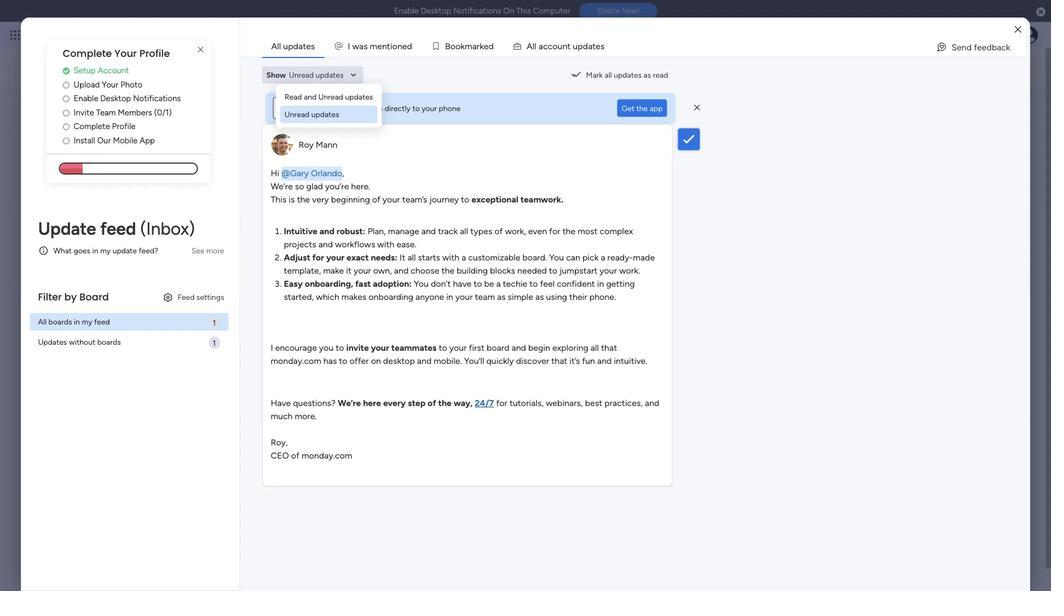 Task type: vqa. For each thing, say whether or not it's contained in the screenshot.
Monday.Com within the to your first board and begin exploring all that monday.com has to offer on desktop and mobile. You'll quickly discover that it's fun and intuitive.
yes



Task type: locate. For each thing, give the bounding box(es) containing it.
unread up read at the top left of page
[[289, 70, 314, 80]]

the inside hi @gary orlando , we're so glad you're here. this is the very beginning of your team's journey to exceptional teamwork.
[[297, 194, 310, 205]]

i inside tab list
[[348, 41, 350, 51]]

enable for enable now!
[[598, 6, 620, 15]]

2 vertical spatial for
[[496, 398, 508, 409]]

4 e from the left
[[596, 41, 601, 51]]

0 vertical spatial monday.com
[[271, 356, 321, 366]]

unread updates
[[285, 110, 339, 119]]

circle o image
[[63, 81, 70, 89], [63, 137, 70, 145]]

for right even
[[549, 226, 561, 237]]

unread down read at the top left of page
[[285, 110, 310, 119]]

unread up unread updates
[[319, 92, 343, 102]]

o left r at left top
[[451, 41, 456, 51]]

0 vertical spatial (inbox)
[[140, 218, 195, 239]]

0 vertical spatial work
[[88, 29, 108, 41]]

mann right roy mann icon
[[127, 320, 148, 330]]

(inbox) up main
[[140, 218, 195, 239]]

with up the needs:
[[378, 239, 395, 250]]

1 circle o image from the top
[[63, 81, 70, 89]]

work
[[88, 29, 108, 41], [84, 240, 101, 250]]

1 horizontal spatial boards
[[97, 338, 121, 347]]

circle o image down quickly
[[63, 81, 70, 89]]

1 horizontal spatial dapulse x slim image
[[695, 103, 700, 113]]

1 horizontal spatial profile
[[140, 47, 170, 61]]

all inside plan, manage and track all types of work, even for the most complex projects and workflows with ease.
[[460, 226, 469, 237]]

of right step
[[428, 398, 436, 409]]

roy mann image
[[83, 320, 105, 342]]

see left more
[[192, 246, 205, 255]]

it's
[[570, 356, 580, 366]]

more.
[[295, 411, 317, 422]]

visited
[[115, 112, 145, 124]]

0 horizontal spatial m
[[370, 41, 377, 51]]

n right i
[[398, 41, 402, 51]]

0 horizontal spatial as
[[497, 292, 506, 302]]

plan, manage and track all types of work, even for the most complex projects and workflows with ease.
[[284, 226, 633, 250]]

d up mark
[[583, 41, 588, 51]]

(0/1)
[[154, 108, 172, 117]]

close update feed (inbox) image
[[57, 283, 70, 296]]

0 horizontal spatial notifications
[[133, 94, 181, 103]]

(inbox) down feed?
[[131, 283, 164, 295]]

don't
[[431, 279, 451, 289]]

a right a
[[539, 41, 543, 51]]

to right you
[[336, 343, 344, 353]]

3 d from the left
[[583, 41, 588, 51]]

o right b
[[456, 41, 461, 51]]

a right pick
[[601, 253, 606, 263]]

exceptional
[[472, 194, 519, 205]]

updates inside button
[[614, 70, 642, 80]]

0 vertical spatial profile
[[140, 47, 170, 61]]

all right mark
[[605, 70, 612, 80]]

notifications up (0/1)
[[133, 94, 181, 103]]

updates left read
[[614, 70, 642, 80]]

1 for all boards in my feed
[[213, 318, 216, 327]]

1 vertical spatial roy mann
[[111, 320, 148, 330]]

1 vertical spatial monday.com
[[302, 451, 352, 461]]

you don't have to be a techie to feel confident in getting started, which makes onboarding anyone in your team as simple as using their phone.
[[284, 279, 635, 302]]

a
[[359, 41, 364, 51], [473, 41, 477, 51], [539, 41, 543, 51], [588, 41, 593, 51], [462, 253, 466, 263], [601, 253, 606, 263], [497, 279, 501, 289]]

1 vertical spatial you
[[414, 279, 429, 289]]

0 horizontal spatial dapulse x slim image
[[194, 43, 207, 56]]

1 horizontal spatial you
[[550, 253, 564, 263]]

for
[[549, 226, 561, 237], [313, 253, 324, 263], [496, 398, 508, 409]]

n left p
[[563, 41, 568, 51]]

select product image
[[10, 30, 21, 41]]

update feed (inbox) up update on the top of page
[[38, 218, 195, 239]]

0 vertical spatial with
[[378, 239, 395, 250]]

1 vertical spatial my
[[82, 317, 92, 327]]

all right it
[[408, 253, 416, 263]]

way,
[[454, 398, 473, 409]]

feed settings button
[[158, 289, 229, 306]]

1 vertical spatial this
[[271, 194, 287, 205]]

1 horizontal spatial m
[[465, 41, 473, 51]]

0 horizontal spatial my
[[82, 317, 92, 327]]

(inbox)
[[140, 218, 195, 239], [131, 283, 164, 295]]

3 t from the left
[[593, 41, 596, 51]]

1 down "settings"
[[213, 318, 216, 327]]

blocks
[[490, 266, 515, 276]]

mann up orlando
[[316, 140, 338, 150]]

i left w
[[348, 41, 350, 51]]

roy right roy mann icon
[[111, 320, 125, 330]]

circle o image inside upload your photo link
[[63, 81, 70, 89]]

your
[[105, 69, 123, 80], [323, 104, 338, 113], [422, 104, 437, 113], [383, 194, 400, 205], [326, 253, 345, 263], [354, 266, 371, 276], [600, 266, 617, 276], [456, 292, 473, 302], [371, 343, 389, 353], [450, 343, 467, 353], [164, 375, 182, 385]]

even
[[528, 226, 547, 237]]

to inside it all starts with a customizable board. you can pick a ready-made template, make it your own, and choose the building blocks needed to jumpstart your work.
[[549, 266, 558, 276]]

invite for invite your teammates and start collaborating
[[140, 375, 162, 385]]

invite team members (0/1) link
[[63, 106, 211, 119]]

teamwork.
[[521, 194, 564, 205]]

24/7
[[475, 398, 494, 409]]

monday work management
[[49, 29, 170, 41]]

that left the it's
[[552, 356, 568, 366]]

starts
[[418, 253, 440, 263]]

begin
[[529, 343, 550, 353]]

on
[[504, 6, 514, 16]]

0 vertical spatial see
[[192, 30, 205, 40]]

teammates up desktop
[[392, 343, 437, 353]]

1 n from the left
[[382, 41, 387, 51]]

0 horizontal spatial profile
[[112, 121, 136, 131]]

the up don't
[[442, 266, 455, 276]]

see left plans
[[192, 30, 205, 40]]

l down computer
[[533, 41, 535, 51]]

1 vertical spatial circle o image
[[63, 109, 70, 117]]

main
[[157, 240, 173, 250]]

the left way,
[[438, 398, 452, 409]]

more
[[206, 246, 224, 255]]

o right w
[[393, 41, 398, 51]]

to
[[413, 104, 420, 113], [461, 194, 470, 205], [549, 266, 558, 276], [474, 279, 482, 289], [530, 279, 538, 289], [336, 343, 344, 353], [439, 343, 447, 353], [339, 356, 348, 366]]

my for feed
[[82, 317, 92, 327]]

1 vertical spatial with
[[443, 253, 460, 263]]

0 vertical spatial feed
[[100, 218, 136, 239]]

and right inbox at the top of page
[[208, 69, 222, 80]]

4 o from the left
[[553, 41, 558, 51]]

enable for enable desktop notifications on this computer
[[394, 6, 419, 16]]

1 horizontal spatial my
[[100, 246, 111, 255]]

1 vertical spatial teammates
[[184, 375, 228, 385]]

1 vertical spatial update
[[72, 283, 106, 295]]

which
[[316, 292, 340, 302]]

1 vertical spatial boards
[[97, 338, 121, 347]]

dapulse x slim image right app
[[695, 103, 700, 113]]

and right practices,
[[645, 398, 660, 409]]

circle o image for invite
[[63, 109, 70, 117]]

gary!
[[102, 58, 121, 67]]

m left r at left top
[[465, 41, 473, 51]]

as down feel on the top
[[536, 292, 544, 302]]

0 horizontal spatial teammates
[[184, 375, 228, 385]]

0 horizontal spatial i
[[271, 343, 273, 353]]

1 vertical spatial invite
[[140, 375, 162, 385]]

work management > main workspace
[[84, 240, 212, 250]]

1 horizontal spatial enable
[[394, 6, 419, 16]]

1 vertical spatial we're
[[338, 398, 361, 409]]

i for i w a s m e n t i o n e d
[[348, 41, 350, 51]]

my up without
[[82, 317, 92, 327]]

1
[[172, 285, 176, 294], [213, 318, 216, 327], [213, 338, 216, 348]]

1 horizontal spatial notifications
[[454, 6, 501, 16]]

1 vertical spatial 1
[[213, 318, 216, 327]]

2 see from the top
[[192, 246, 205, 255]]

tab list containing all updates
[[262, 35, 1026, 57]]

invite
[[346, 343, 369, 353]]

intuitive.
[[614, 356, 648, 366]]

1 o from the left
[[393, 41, 398, 51]]

monday.com down encourage
[[271, 356, 321, 366]]

their
[[570, 292, 588, 302]]

0 horizontal spatial k
[[461, 41, 465, 51]]

all inside button
[[605, 70, 612, 80]]

1 vertical spatial work
[[84, 240, 101, 250]]

d right i
[[407, 41, 412, 51]]

circle o image inside enable desktop notifications link
[[63, 95, 70, 103]]

complete up install
[[74, 121, 110, 131]]

2 horizontal spatial d
[[583, 41, 588, 51]]

feed down board
[[94, 317, 110, 327]]

as left read
[[644, 70, 651, 80]]

1 d from the left
[[407, 41, 412, 51]]

2 circle o image from the top
[[63, 137, 70, 145]]

phone
[[439, 104, 461, 113]]

2 o from the left
[[451, 41, 456, 51]]

add to favorites image
[[198, 222, 209, 233]]

0 horizontal spatial t
[[387, 41, 390, 51]]

b
[[445, 41, 451, 51]]

all right "track"
[[460, 226, 469, 237]]

and down it
[[394, 266, 409, 276]]

0 horizontal spatial all
[[38, 317, 47, 327]]

0 vertical spatial circle o image
[[63, 95, 70, 103]]

0 vertical spatial for
[[549, 226, 561, 237]]

0 vertical spatial invite
[[74, 108, 94, 117]]

management up complete your profile
[[110, 29, 170, 41]]

m left i
[[370, 41, 377, 51]]

to inside hi @gary orlando , we're so glad you're here. this is the very beginning of your team's journey to exceptional teamwork.
[[461, 194, 470, 205]]

1 vertical spatial complete
[[74, 121, 110, 131]]

this right on
[[517, 6, 531, 16]]

n left i
[[382, 41, 387, 51]]

beginning
[[331, 194, 370, 205]]

now!
[[622, 6, 639, 15]]

circle o image inside complete profile link
[[63, 123, 70, 131]]

as right team
[[497, 292, 506, 302]]

0 horizontal spatial n
[[382, 41, 387, 51]]

complete profile link
[[63, 120, 211, 133]]

and inside for tutorials, webinars, best practices, and much more.
[[645, 398, 660, 409]]

u right a
[[573, 41, 578, 51]]

0 horizontal spatial invite
[[74, 108, 94, 117]]

pick
[[583, 253, 599, 263]]

to right journey
[[461, 194, 470, 205]]

gary orlando image
[[1021, 26, 1039, 44]]

0 horizontal spatial roy
[[111, 320, 125, 330]]

roy up '@gary orlando' link at the top left of page
[[299, 140, 314, 150]]

you down choose
[[414, 279, 429, 289]]

all updates
[[271, 41, 315, 51]]

a
[[527, 41, 533, 51]]

best
[[585, 398, 603, 409]]

desktop up b
[[421, 6, 452, 16]]

upload your photo
[[74, 80, 142, 89]]

it all starts with a customizable board. you can pick a ready-made template, make it your own, and choose the building blocks needed to jumpstart your work.
[[284, 253, 655, 276]]

the inside button
[[637, 104, 648, 113]]

0 vertical spatial teammates
[[392, 343, 437, 353]]

a right p
[[588, 41, 593, 51]]

show
[[266, 70, 286, 80]]

1 horizontal spatial n
[[398, 41, 402, 51]]

e right p
[[596, 41, 601, 51]]

0 vertical spatial boards
[[48, 317, 72, 327]]

1 u from the left
[[558, 41, 563, 51]]

2 s from the left
[[601, 41, 605, 51]]

for right 24/7 link
[[496, 398, 508, 409]]

receive your notifications directly to your phone
[[294, 104, 461, 113]]

2 vertical spatial feed
[[94, 317, 110, 327]]

discover
[[516, 356, 550, 366]]

i left encourage
[[271, 343, 273, 353]]

1 m from the left
[[370, 41, 377, 51]]

enable for enable desktop notifications
[[74, 94, 98, 103]]

boards up updates
[[48, 317, 72, 327]]

fast
[[355, 279, 371, 289]]

of inside hi @gary orlando , we're so glad you're here. this is the very beginning of your team's journey to exceptional teamwork.
[[372, 194, 381, 205]]

and down intuitive and robust:
[[319, 239, 333, 250]]

for up "make"
[[313, 253, 324, 263]]

circle o image for upload
[[63, 81, 70, 89]]

and inside good afternoon, gary! quickly access your recent boards, inbox and workspaces
[[208, 69, 222, 80]]

1 vertical spatial for
[[313, 253, 324, 263]]

receive
[[294, 104, 321, 113]]

for inside for tutorials, webinars, best practices, and much more.
[[496, 398, 508, 409]]

1 vertical spatial roy
[[111, 320, 125, 330]]

0 vertical spatial that
[[601, 343, 617, 353]]

1 vertical spatial all
[[38, 317, 47, 327]]

2 horizontal spatial as
[[644, 70, 651, 80]]

e right r at left top
[[484, 41, 489, 51]]

0 vertical spatial i
[[348, 41, 350, 51]]

0 vertical spatial dapulse x slim image
[[194, 43, 207, 56]]

a right be at the left top of the page
[[497, 279, 501, 289]]

enable inside button
[[598, 6, 620, 15]]

2 l from the left
[[535, 41, 537, 51]]

1 vertical spatial see
[[192, 246, 205, 255]]

0 horizontal spatial boards
[[48, 317, 72, 327]]

1 horizontal spatial desktop
[[421, 6, 452, 16]]

for inside plan, manage and track all types of work, even for the most complex projects and workflows with ease.
[[549, 226, 561, 237]]

updates up "show unread updates"
[[283, 41, 315, 51]]

0 vertical spatial my
[[100, 246, 111, 255]]

feed
[[178, 293, 195, 302]]

e left i
[[377, 41, 382, 51]]

send
[[952, 42, 972, 52]]

0 horizontal spatial this
[[271, 194, 287, 205]]

workspace
[[175, 240, 212, 250]]

as
[[644, 70, 651, 80], [497, 292, 506, 302], [536, 292, 544, 302]]

we're left the here
[[338, 398, 361, 409]]

feed down update on the top of page
[[108, 283, 129, 295]]

app
[[140, 135, 155, 145]]

circle o image
[[63, 95, 70, 103], [63, 109, 70, 117], [63, 123, 70, 131]]

1 vertical spatial that
[[552, 356, 568, 366]]

dapulse close image
[[1037, 6, 1046, 18]]

tab list
[[262, 35, 1026, 57]]

management left > in the left of the page
[[103, 240, 148, 250]]

0 horizontal spatial with
[[378, 239, 395, 250]]

boards
[[48, 317, 72, 327], [97, 338, 121, 347]]

profile down invite team members (0/1)
[[112, 121, 136, 131]]

1 horizontal spatial i
[[348, 41, 350, 51]]

1 horizontal spatial for
[[496, 398, 508, 409]]

0 vertical spatial circle o image
[[63, 81, 70, 89]]

enable down upload
[[74, 94, 98, 103]]

on
[[371, 356, 381, 366]]

3 e from the left
[[484, 41, 489, 51]]

all
[[605, 70, 612, 80], [460, 226, 469, 237], [408, 253, 416, 263], [591, 343, 599, 353]]

to right directly
[[413, 104, 420, 113]]

m
[[370, 41, 377, 51], [465, 41, 473, 51]]

all up updates
[[38, 317, 47, 327]]

this left is
[[271, 194, 287, 205]]

hi @gary orlando , we're so glad you're here. this is the very beginning of your team's journey to exceptional teamwork.
[[271, 168, 564, 205]]

you'll
[[464, 356, 485, 366]]

1 circle o image from the top
[[63, 95, 70, 103]]

this inside hi @gary orlando , we're so glad you're here. this is the very beginning of your team's journey to exceptional teamwork.
[[271, 194, 287, 205]]

profile inside complete profile link
[[112, 121, 136, 131]]

1 see from the top
[[192, 30, 205, 40]]

2 vertical spatial unread
[[285, 110, 310, 119]]

work.
[[620, 266, 640, 276]]

l right a
[[535, 41, 537, 51]]

1 horizontal spatial d
[[489, 41, 494, 51]]

monday.com
[[271, 356, 321, 366], [302, 451, 352, 461]]

0 horizontal spatial enable
[[74, 94, 98, 103]]

t right w
[[387, 41, 390, 51]]

1 horizontal spatial with
[[443, 253, 460, 263]]

good afternoon, gary! quickly access your recent boards, inbox and workspaces
[[44, 58, 271, 80]]

0 vertical spatial all
[[271, 41, 281, 51]]

desktop up invite team members (0/1)
[[100, 94, 131, 103]]

team
[[475, 292, 495, 302]]

1 vertical spatial profile
[[112, 121, 136, 131]]

and up discover
[[512, 343, 526, 353]]

1 vertical spatial feed
[[108, 283, 129, 295]]

0 horizontal spatial u
[[558, 41, 563, 51]]

ease.
[[397, 239, 417, 250]]

0 vertical spatial your
[[115, 47, 137, 61]]

0 vertical spatial desktop
[[421, 6, 452, 16]]

k
[[461, 41, 465, 51], [480, 41, 484, 51]]

2 circle o image from the top
[[63, 109, 70, 117]]

2 t from the left
[[568, 41, 571, 51]]

invite for invite team members (0/1)
[[74, 108, 94, 117]]

1 horizontal spatial invite
[[140, 375, 162, 385]]

of left work,
[[495, 226, 503, 237]]

circle o image inside invite team members (0/1) link
[[63, 109, 70, 117]]

you
[[319, 343, 334, 353]]

0 horizontal spatial s
[[364, 41, 368, 51]]

enable
[[394, 6, 419, 16], [598, 6, 620, 15], [74, 94, 98, 103]]

with inside plan, manage and track all types of work, even for the most complex projects and workflows with ease.
[[378, 239, 395, 250]]

1 s from the left
[[364, 41, 368, 51]]

your inside to your first board and begin exploring all that monday.com has to offer on desktop and mobile. you'll quickly discover that it's fun and intuitive.
[[450, 343, 467, 353]]

workflows
[[335, 239, 375, 250]]

0 vertical spatial complete
[[63, 47, 112, 61]]

install our mobile app link
[[63, 134, 211, 147]]

we're inside hi @gary orlando , we're so glad you're here. this is the very beginning of your team's journey to exceptional teamwork.
[[271, 181, 293, 192]]

teammates left start
[[184, 375, 228, 385]]

1 horizontal spatial u
[[573, 41, 578, 51]]

2 horizontal spatial t
[[593, 41, 596, 51]]

1 vertical spatial your
[[102, 80, 118, 89]]

circle o image inside install our mobile app 'link'
[[63, 137, 70, 145]]

updates inside tab list
[[283, 41, 315, 51]]

it
[[400, 253, 406, 263]]

1 vertical spatial circle o image
[[63, 137, 70, 145]]

3 circle o image from the top
[[63, 123, 70, 131]]

filter
[[38, 290, 62, 304]]

1 for updates without boards
[[213, 338, 216, 348]]

>
[[150, 240, 155, 250]]

2 m from the left
[[465, 41, 473, 51]]

practices,
[[605, 398, 643, 409]]

get the app
[[622, 104, 663, 113]]

profile up boards,
[[140, 47, 170, 61]]

dapulse x slim image
[[194, 43, 207, 56], [695, 103, 700, 113]]

0 vertical spatial roy
[[299, 140, 314, 150]]

your inside good afternoon, gary! quickly access your recent boards, inbox and workspaces
[[105, 69, 123, 80]]

complete your profile
[[63, 47, 170, 61]]

e
[[377, 41, 382, 51], [402, 41, 407, 51], [484, 41, 489, 51], [596, 41, 601, 51]]

complete up setup
[[63, 47, 112, 61]]

s right p
[[601, 41, 605, 51]]

updates up notifications at the top of the page
[[345, 92, 373, 102]]



Task type: describe. For each thing, give the bounding box(es) containing it.
d for a l l a c c o u n t u p d a t e s
[[583, 41, 588, 51]]

quickly
[[487, 356, 514, 366]]

settings
[[197, 293, 224, 302]]

1 horizontal spatial that
[[601, 343, 617, 353]]

team
[[96, 108, 116, 117]]

a l l a c c o u n t u p d a t e s
[[527, 41, 605, 51]]

to down 'needed'
[[530, 279, 538, 289]]

2 d from the left
[[489, 41, 494, 51]]

all updates link
[[263, 36, 324, 56]]

what goes in my update feed?
[[53, 246, 158, 255]]

choose
[[411, 266, 440, 276]]

team's
[[402, 194, 427, 205]]

2 c from the left
[[548, 41, 553, 51]]

all inside it all starts with a customizable board. you can pick a ready-made template, make it your own, and choose the building blocks needed to jumpstart your work.
[[408, 253, 416, 263]]

0 vertical spatial mann
[[316, 140, 338, 150]]

all inside to your first board and begin exploring all that monday.com has to offer on desktop and mobile. you'll quickly discover that it's fun and intuitive.
[[591, 343, 599, 353]]

1 c from the left
[[543, 41, 548, 51]]

first
[[469, 343, 485, 353]]

with inside it all starts with a customizable board. you can pick a ready-made template, make it your own, and choose the building blocks needed to jumpstart your work.
[[443, 253, 460, 263]]

2 e from the left
[[402, 41, 407, 51]]

0 vertical spatial management
[[110, 29, 170, 41]]

of inside roy, ceo of monday.com
[[291, 451, 300, 461]]

board.
[[523, 253, 547, 263]]

anyone
[[416, 292, 444, 302]]

invite your teammates and start collaborating
[[140, 375, 319, 385]]

check circle image
[[63, 67, 70, 75]]

as inside button
[[644, 70, 651, 80]]

my for update
[[100, 246, 111, 255]]

updates down read and unread updates
[[311, 110, 339, 119]]

m for e
[[370, 41, 377, 51]]

enable now! button
[[580, 3, 657, 19]]

feed settings
[[178, 293, 224, 302]]

read and unread updates
[[285, 92, 373, 102]]

1 vertical spatial unread
[[319, 92, 343, 102]]

mark all updates as read
[[586, 70, 668, 80]]

has
[[324, 356, 337, 366]]

boards,
[[152, 69, 182, 80]]

projects
[[284, 239, 316, 250]]

exploring
[[553, 343, 589, 353]]

ready-
[[608, 253, 633, 263]]

all for all boards in my feed
[[38, 317, 47, 327]]

and left mobile.
[[417, 356, 432, 366]]

to left be at the left top of the page
[[474, 279, 482, 289]]

you inside it all starts with a customizable board. you can pick a ready-made template, make it your own, and choose the building blocks needed to jumpstart your work.
[[550, 253, 564, 263]]

show unread updates
[[266, 70, 344, 80]]

0 vertical spatial roy mann
[[299, 140, 338, 150]]

and right 'fun'
[[598, 356, 612, 366]]

see for see plans
[[192, 30, 205, 40]]

1 k from the left
[[461, 41, 465, 51]]

feel
[[540, 279, 555, 289]]

0 vertical spatial this
[[517, 6, 531, 16]]

a right b
[[473, 41, 477, 51]]

needs:
[[371, 253, 398, 263]]

2 k from the left
[[480, 41, 484, 51]]

1 e from the left
[[377, 41, 382, 51]]

encourage
[[275, 343, 317, 353]]

board
[[79, 290, 109, 304]]

install
[[74, 135, 95, 145]]

very
[[312, 194, 329, 205]]

complete for complete profile
[[74, 121, 110, 131]]

1 horizontal spatial we're
[[338, 398, 361, 409]]

close image
[[1015, 26, 1022, 34]]

so
[[295, 181, 304, 192]]

3 n from the left
[[563, 41, 568, 51]]

see for see more
[[192, 246, 205, 255]]

your for photo
[[102, 80, 118, 89]]

in up 'phone.'
[[597, 279, 604, 289]]

circle o image for enable
[[63, 95, 70, 103]]

here.
[[351, 181, 371, 192]]

the inside plan, manage and track all types of work, even for the most complex projects and workflows with ease.
[[563, 226, 576, 237]]

notifications for enable desktop notifications on this computer
[[454, 6, 501, 16]]

intuitive
[[284, 226, 318, 237]]

send feedback button
[[932, 38, 1015, 56]]

a up 'building'
[[462, 253, 466, 263]]

1 vertical spatial dapulse x slim image
[[695, 103, 700, 113]]

roy,
[[271, 438, 288, 448]]

a left i
[[359, 41, 364, 51]]

desktop
[[383, 356, 415, 366]]

circle o image for install
[[63, 137, 70, 145]]

you're
[[325, 181, 349, 192]]

and inside it all starts with a customizable board. you can pick a ready-made template, make it your own, and choose the building blocks needed to jumpstart your work.
[[394, 266, 409, 276]]

you inside you don't have to be a techie to feel confident in getting started, which makes onboarding anyone in your team as simple as using their phone.
[[414, 279, 429, 289]]

and left start
[[230, 375, 245, 385]]

monday
[[49, 29, 86, 41]]

manage
[[388, 226, 419, 237]]

to up mobile.
[[439, 343, 447, 353]]

board
[[487, 343, 510, 353]]

customizable
[[468, 253, 521, 263]]

hi
[[271, 168, 279, 179]]

notifications for enable desktop notifications
[[133, 94, 181, 103]]

1 t from the left
[[387, 41, 390, 51]]

1 l from the left
[[533, 41, 535, 51]]

a inside you don't have to be a techie to feel confident in getting started, which makes onboarding anyone in your team as simple as using their phone.
[[497, 279, 501, 289]]

using
[[546, 292, 567, 302]]

0 vertical spatial update feed (inbox)
[[38, 218, 195, 239]]

quickly
[[44, 69, 74, 80]]

filter by board
[[38, 290, 109, 304]]

webinars,
[[546, 398, 583, 409]]

roy, ceo of monday.com
[[271, 438, 352, 461]]

0 horizontal spatial that
[[552, 356, 568, 366]]

types
[[471, 226, 493, 237]]

have
[[271, 398, 291, 409]]

good
[[44, 58, 63, 67]]

m for a
[[465, 41, 473, 51]]

0 vertical spatial unread
[[289, 70, 314, 80]]

0 horizontal spatial mann
[[127, 320, 148, 330]]

upload
[[74, 80, 100, 89]]

to your first board and begin exploring all that monday.com has to offer on desktop and mobile. you'll quickly discover that it's fun and intuitive.
[[271, 343, 648, 366]]

invite team members (0/1)
[[74, 108, 172, 117]]

update
[[113, 246, 137, 255]]

the inside it all starts with a customizable board. you can pick a ready-made template, make it your own, and choose the building blocks needed to jumpstart your work.
[[442, 266, 455, 276]]

1 vertical spatial update feed (inbox)
[[72, 283, 164, 295]]

updates up read and unread updates
[[316, 70, 344, 80]]

to right has
[[339, 356, 348, 366]]

get
[[622, 104, 635, 113]]

needed
[[518, 266, 547, 276]]

24/7 link
[[475, 398, 494, 409]]

all boards in my feed
[[38, 317, 110, 327]]

your for profile
[[115, 47, 137, 61]]

1 horizontal spatial teammates
[[392, 343, 437, 353]]

0 vertical spatial 1
[[172, 285, 176, 294]]

all for all updates
[[271, 41, 281, 51]]

for tutorials, webinars, best practices, and much more.
[[271, 398, 660, 422]]

afternoon,
[[65, 58, 101, 67]]

and up receive
[[304, 92, 317, 102]]

1 horizontal spatial as
[[536, 292, 544, 302]]

2 n from the left
[[398, 41, 402, 51]]

mobile
[[113, 135, 138, 145]]

in left roy mann icon
[[74, 317, 80, 327]]

make
[[323, 266, 344, 276]]

public board image
[[71, 222, 83, 234]]

computer
[[533, 6, 571, 16]]

0 horizontal spatial for
[[313, 253, 324, 263]]

in right goes
[[92, 246, 98, 255]]

desktop for enable desktop notifications on this computer
[[421, 6, 452, 16]]

and left robust:
[[320, 226, 335, 237]]

send feedback
[[952, 42, 1011, 52]]

3 o from the left
[[456, 41, 461, 51]]

d for i w a s m e n t i o n e d
[[407, 41, 412, 51]]

desktop for enable desktop notifications
[[100, 94, 131, 103]]

your inside hi @gary orlando , we're so glad you're here. this is the very beginning of your team's journey to exceptional teamwork.
[[383, 194, 400, 205]]

makes
[[342, 292, 367, 302]]

plans
[[207, 30, 225, 40]]

of inside plan, manage and track all types of work, even for the most complex projects and workflows with ease.
[[495, 226, 503, 237]]

1 vertical spatial management
[[103, 240, 148, 250]]

updates
[[38, 338, 67, 347]]

without
[[69, 338, 95, 347]]

circle o image for complete
[[63, 123, 70, 131]]

2 u from the left
[[573, 41, 578, 51]]

i for i encourage you to invite your teammates
[[271, 343, 273, 353]]

monday.com inside roy, ceo of monday.com
[[302, 451, 352, 461]]

have questions? we're here every step of the way, 24/7
[[271, 398, 494, 409]]

and left "track"
[[422, 226, 436, 237]]

0 horizontal spatial roy mann
[[111, 320, 148, 330]]

complex
[[600, 226, 633, 237]]

inbox
[[184, 69, 206, 80]]

started,
[[284, 292, 314, 302]]

monday.com inside to your first board and begin exploring all that monday.com has to offer on desktop and mobile. you'll quickly discover that it's fun and intuitive.
[[271, 356, 321, 366]]

your inside you don't have to be a techie to feel confident in getting started, which makes onboarding anyone in your team as simple as using their phone.
[[456, 292, 473, 302]]

enable desktop notifications
[[74, 94, 181, 103]]

enable desktop notifications link
[[63, 92, 211, 105]]

0 vertical spatial update
[[38, 218, 96, 239]]

mobile.
[[434, 356, 462, 366]]

see plans button
[[177, 27, 230, 43]]

our
[[97, 135, 111, 145]]

read
[[285, 92, 302, 102]]

i w a s m e n t i o n e d
[[348, 41, 412, 51]]

can
[[566, 253, 581, 263]]

close recently visited image
[[57, 111, 70, 124]]

in down don't
[[446, 292, 453, 302]]

workspaces
[[224, 69, 271, 80]]

onboarding,
[[305, 279, 353, 289]]

1 vertical spatial (inbox)
[[131, 283, 164, 295]]

most
[[578, 226, 598, 237]]

w
[[353, 41, 359, 51]]

complete for complete your profile
[[63, 47, 112, 61]]



